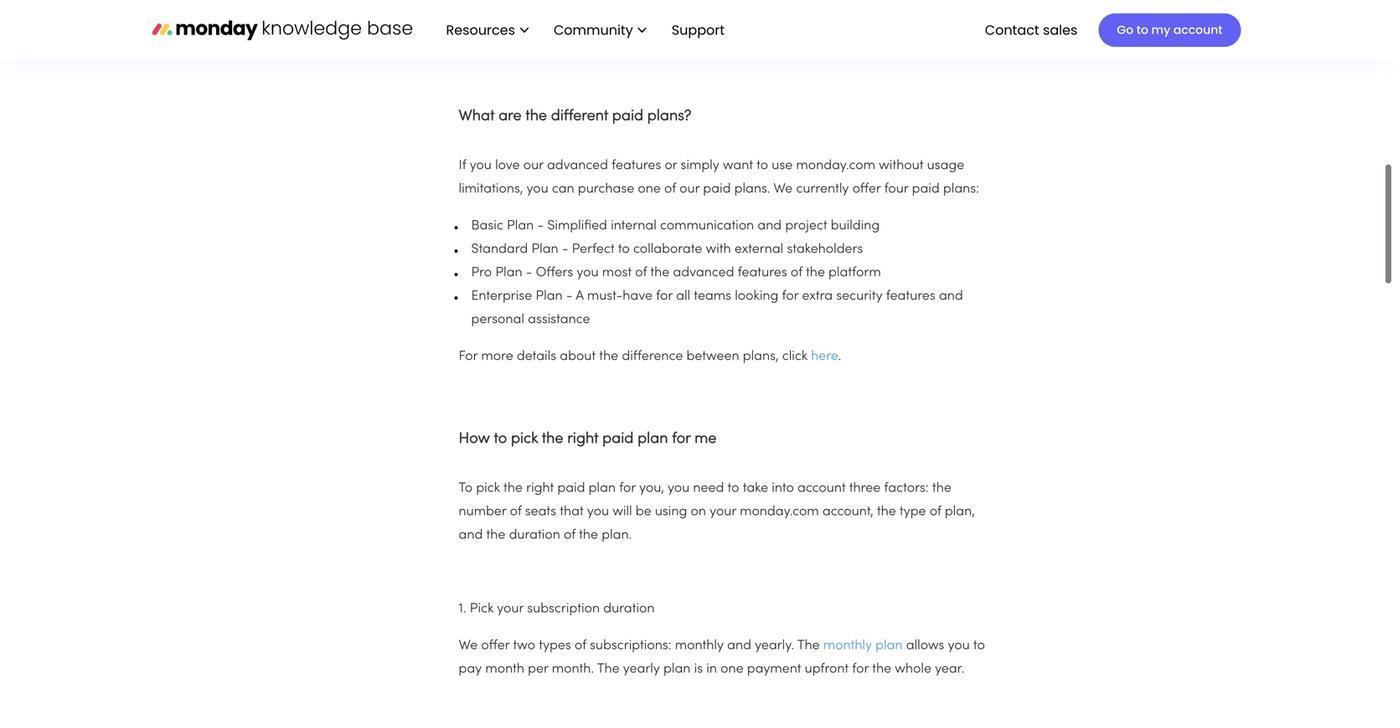 Task type: describe. For each thing, give the bounding box(es) containing it.
can inside while you can use monday.com with a limited number of features for free, if you need more, we offer four paid plans.
[[521, 4, 543, 17]]

the inside allows you to pay month per month. the yearly plan is in one payment upfront for the whole year.
[[597, 664, 620, 676]]

if you love our advanced features or simply want to use monday.com without usage limitations, you can purchase one of our paid plans. we currently offer four paid plans:
[[459, 160, 980, 196]]

using
[[655, 506, 687, 519]]

basic
[[471, 220, 504, 233]]

the up seats
[[542, 432, 564, 447]]

the up plan,
[[933, 483, 952, 495]]

security
[[837, 290, 883, 303]]

support
[[672, 20, 725, 39]]

community link
[[545, 16, 655, 45]]

community
[[554, 20, 633, 39]]

go to my account link
[[1099, 13, 1242, 47]]

what
[[459, 109, 495, 124]]

of inside if you love our advanced features or simply want to use monday.com without usage limitations, you can purchase one of our paid plans. we currently offer four paid plans:
[[665, 183, 676, 196]]

communication
[[660, 220, 754, 233]]

yearly.
[[755, 640, 795, 653]]

you right the if
[[470, 160, 492, 172]]

standard plan - perfect to collaborate with external stakeholders
[[471, 243, 863, 256]]

take
[[743, 483, 769, 495]]

- for a
[[566, 290, 573, 303]]

contact sales
[[985, 20, 1078, 39]]

features inside enterprise plan - a must-have for all teams looking for extra security features and personal assistance
[[886, 290, 936, 303]]

if
[[459, 160, 466, 172]]

of down that
[[564, 530, 576, 542]]

resources link
[[438, 16, 537, 45]]

must-
[[587, 290, 623, 303]]

want
[[723, 160, 753, 172]]

1 vertical spatial with
[[706, 243, 731, 256]]

for left extra
[[782, 290, 799, 303]]

you left the will at the left of page
[[587, 506, 609, 519]]

use inside if you love our advanced features or simply want to use monday.com without usage limitations, you can purchase one of our paid plans. we currently offer four paid plans:
[[772, 160, 793, 172]]

how to pick the right paid plan for me
[[459, 432, 717, 447]]

enterprise plan - a must-have for all teams looking for extra security features and personal assistance
[[471, 290, 963, 326]]

external
[[735, 243, 784, 256]]

basic plan - simplified internal communication and project building
[[471, 220, 880, 233]]

paid up the will at the left of page
[[603, 432, 634, 447]]

account,
[[823, 506, 874, 519]]

here link
[[811, 351, 839, 363]]

whole
[[895, 664, 932, 676]]

payment
[[747, 664, 801, 676]]

four inside if you love our advanced features or simply want to use monday.com without usage limitations, you can purchase one of our paid plans. we currently offer four paid plans:
[[885, 183, 909, 196]]

to inside to pick the right paid plan for you, you need to take into account three factors: the number of seats that you will be using on your monday.com account, the type of plan, and the duration of the plan.
[[728, 483, 740, 495]]

usage
[[927, 160, 965, 172]]

month.
[[552, 664, 594, 676]]

0 vertical spatial our
[[524, 160, 544, 172]]

main element
[[429, 0, 1242, 60]]

1. pick your subscription duration
[[459, 603, 655, 616]]

more,
[[459, 28, 494, 40]]

of up extra
[[791, 267, 803, 279]]

be
[[636, 506, 652, 519]]

plan up you,
[[638, 432, 668, 447]]

factors:
[[884, 483, 929, 495]]

standard
[[471, 243, 528, 256]]

features inside if you love our advanced features or simply want to use monday.com without usage limitations, you can purchase one of our paid plans. we currently offer four paid plans:
[[612, 160, 661, 172]]

duration inside to pick the right paid plan for you, you need to take into account three factors: the number of seats that you will be using on your monday.com account, the type of plan, and the duration of the plan.
[[509, 530, 560, 542]]

how
[[459, 432, 490, 447]]

allows you to pay month per month. the yearly plan is in one payment upfront for the whole year.
[[459, 640, 985, 676]]

in
[[707, 664, 717, 676]]

my
[[1152, 22, 1171, 38]]

plan for enterprise
[[536, 290, 563, 303]]

1 vertical spatial we
[[459, 640, 478, 653]]

about
[[560, 351, 596, 363]]

limited
[[695, 4, 735, 17]]

a
[[683, 4, 691, 17]]

what are the different paid plans?
[[459, 109, 696, 124]]

we offer two types of subscriptions: monthly and yearly. the monthly plan
[[459, 640, 903, 653]]

two
[[513, 640, 536, 653]]

paid inside while you can use monday.com with a limited number of features for free, if you need more, we offer four paid plans.
[[578, 28, 606, 40]]

simply
[[681, 160, 720, 172]]

plans:
[[944, 183, 980, 196]]

the left type
[[877, 506, 896, 519]]

the left plan. on the left of page
[[579, 530, 598, 542]]

teams
[[694, 290, 732, 303]]

2 monthly from the left
[[824, 640, 872, 653]]

looking
[[735, 290, 779, 303]]

upfront
[[805, 664, 849, 676]]

of left seats
[[510, 506, 522, 519]]

.
[[839, 351, 842, 363]]

plan for standard
[[532, 243, 559, 256]]

you right if
[[919, 4, 941, 17]]

you down perfect
[[577, 267, 599, 279]]

to inside if you love our advanced features or simply want to use monday.com without usage limitations, you can purchase one of our paid plans. we currently offer four paid plans:
[[757, 160, 769, 172]]

for left all
[[656, 290, 673, 303]]

features inside while you can use monday.com with a limited number of features for free, if you need more, we offer four paid plans.
[[805, 4, 855, 17]]

purchase
[[578, 183, 635, 196]]

stakeholders
[[787, 243, 863, 256]]

of up have
[[635, 267, 647, 279]]

use inside while you can use monday.com with a limited number of features for free, if you need more, we offer four paid plans.
[[547, 4, 568, 17]]

and inside enterprise plan - a must-have for all teams looking for extra security features and personal assistance
[[939, 290, 963, 303]]

difference
[[622, 351, 683, 363]]

or
[[665, 160, 677, 172]]

contact
[[985, 20, 1040, 39]]

1 monthly from the left
[[675, 640, 724, 653]]

resources
[[446, 20, 515, 39]]

your inside to pick the right paid plan for you, you need to take into account three factors: the number of seats that you will be using on your monday.com account, the type of plan, and the duration of the plan.
[[710, 506, 737, 519]]

between
[[687, 351, 740, 363]]

monthly plan link
[[824, 640, 903, 653]]

to right how
[[494, 432, 507, 447]]

personal
[[471, 314, 525, 326]]

0 horizontal spatial offer
[[481, 640, 510, 653]]

here
[[811, 351, 839, 363]]

have
[[623, 290, 653, 303]]

month
[[485, 664, 525, 676]]

1.
[[459, 603, 466, 616]]

account inside to pick the right paid plan for you, you need to take into account three factors: the number of seats that you will be using on your monday.com account, the type of plan, and the duration of the plan.
[[798, 483, 846, 495]]

the right the to on the bottom of page
[[504, 483, 523, 495]]

plan inside to pick the right paid plan for you, you need to take into account three factors: the number of seats that you will be using on your monday.com account, the type of plan, and the duration of the plan.
[[589, 483, 616, 495]]

seats
[[525, 506, 556, 519]]

offers
[[536, 267, 573, 279]]

plan up whole
[[876, 640, 903, 653]]

for
[[459, 351, 478, 363]]

more
[[481, 351, 513, 363]]

building
[[831, 220, 880, 233]]

plan inside allows you to pay month per month. the yearly plan is in one payment upfront for the whole year.
[[664, 664, 691, 676]]

plan.
[[602, 530, 632, 542]]

currently
[[796, 183, 849, 196]]

monday.com logo image
[[152, 12, 413, 47]]

go to my account
[[1117, 22, 1223, 38]]

that
[[560, 506, 584, 519]]



Task type: locate. For each thing, give the bounding box(es) containing it.
1 horizontal spatial need
[[945, 4, 976, 17]]

plan
[[638, 432, 668, 447], [589, 483, 616, 495], [876, 640, 903, 653], [664, 664, 691, 676]]

perfect
[[572, 243, 615, 256]]

to left take on the bottom of page
[[728, 483, 740, 495]]

1 horizontal spatial with
[[706, 243, 731, 256]]

you up we
[[496, 4, 518, 17]]

four down without
[[885, 183, 909, 196]]

use right want
[[772, 160, 793, 172]]

plans,
[[743, 351, 779, 363]]

can up simplified
[[552, 183, 575, 196]]

1 horizontal spatial can
[[552, 183, 575, 196]]

plan inside enterprise plan - a must-have for all teams looking for extra security features and personal assistance
[[536, 290, 563, 303]]

plan up standard
[[507, 220, 534, 233]]

2 horizontal spatial offer
[[853, 183, 881, 196]]

on
[[691, 506, 706, 519]]

plans. inside if you love our advanced features or simply want to use monday.com without usage limitations, you can purchase one of our paid plans. we currently offer four paid plans:
[[735, 183, 771, 196]]

- left 'offers'
[[526, 267, 532, 279]]

0 vertical spatial plans.
[[610, 28, 646, 40]]

1 vertical spatial monday.com
[[796, 160, 876, 172]]

0 vertical spatial your
[[710, 506, 737, 519]]

0 vertical spatial use
[[547, 4, 568, 17]]

plan down 'offers'
[[536, 290, 563, 303]]

0 horizontal spatial we
[[459, 640, 478, 653]]

plan up enterprise
[[496, 267, 523, 279]]

you up using
[[668, 483, 690, 495]]

pro plan - offers you most of the advanced features of the platform
[[471, 267, 881, 279]]

0 vertical spatial duration
[[509, 530, 560, 542]]

1 horizontal spatial one
[[721, 664, 744, 676]]

plan up 'offers'
[[532, 243, 559, 256]]

can
[[521, 4, 543, 17], [552, 183, 575, 196]]

1 horizontal spatial duration
[[604, 603, 655, 616]]

1 horizontal spatial offer
[[519, 28, 547, 40]]

- left simplified
[[538, 220, 544, 233]]

0 horizontal spatial advanced
[[547, 160, 608, 172]]

features down external
[[738, 267, 787, 279]]

your right pick
[[497, 603, 524, 616]]

account right my
[[1174, 22, 1223, 38]]

monthly up the "upfront"
[[824, 640, 872, 653]]

need inside while you can use monday.com with a limited number of features for free, if you need more, we offer four paid plans.
[[945, 4, 976, 17]]

we up pay on the bottom left
[[459, 640, 478, 653]]

to right go
[[1137, 22, 1149, 38]]

for inside allows you to pay month per month. the yearly plan is in one payment upfront for the whole year.
[[852, 664, 869, 676]]

need
[[945, 4, 976, 17], [693, 483, 724, 495]]

paid
[[578, 28, 606, 40], [612, 109, 644, 124], [703, 183, 731, 196], [912, 183, 940, 196], [603, 432, 634, 447], [558, 483, 585, 495]]

pay
[[459, 664, 482, 676]]

need inside to pick the right paid plan for you, you need to take into account three factors: the number of seats that you will be using on your monday.com account, the type of plan, and the duration of the plan.
[[693, 483, 724, 495]]

1 vertical spatial number
[[459, 506, 507, 519]]

advanced
[[547, 160, 608, 172], [673, 267, 734, 279]]

for left me
[[672, 432, 691, 447]]

pro
[[471, 267, 492, 279]]

monday.com down into
[[740, 506, 819, 519]]

for inside while you can use monday.com with a limited number of features for free, if you need more, we offer four paid plans.
[[858, 4, 875, 17]]

right up that
[[567, 432, 599, 447]]

limitations,
[[459, 183, 523, 196]]

for more details about the difference between plans, click here .
[[459, 351, 842, 363]]

1 vertical spatial pick
[[476, 483, 500, 495]]

paid down simply
[[703, 183, 731, 196]]

the down the subscriptions:
[[597, 664, 620, 676]]

plan left is at the bottom
[[664, 664, 691, 676]]

paid up "different"
[[578, 28, 606, 40]]

plans. down want
[[735, 183, 771, 196]]

to inside allows you to pay month per month. the yearly plan is in one payment upfront for the whole year.
[[974, 640, 985, 653]]

1 vertical spatial advanced
[[673, 267, 734, 279]]

0 vertical spatial monday.com
[[571, 4, 651, 17]]

one
[[638, 183, 661, 196], [721, 664, 744, 676]]

0 horizontal spatial monthly
[[675, 640, 724, 653]]

most
[[602, 267, 632, 279]]

plan for basic
[[507, 220, 534, 233]]

0 vertical spatial advanced
[[547, 160, 608, 172]]

0 horizontal spatial pick
[[476, 483, 500, 495]]

for left free,
[[858, 4, 875, 17]]

1 vertical spatial account
[[798, 483, 846, 495]]

0 vertical spatial pick
[[511, 432, 538, 447]]

1 vertical spatial right
[[526, 483, 554, 495]]

0 horizontal spatial number
[[459, 506, 507, 519]]

one inside if you love our advanced features or simply want to use monday.com without usage limitations, you can purchase one of our paid plans. we currently offer four paid plans:
[[638, 183, 661, 196]]

0 vertical spatial need
[[945, 4, 976, 17]]

0 horizontal spatial account
[[798, 483, 846, 495]]

simplified
[[547, 220, 607, 233]]

paid inside to pick the right paid plan for you, you need to take into account three factors: the number of seats that you will be using on your monday.com account, the type of plan, and the duration of the plan.
[[558, 483, 585, 495]]

monday.com inside if you love our advanced features or simply want to use monday.com without usage limitations, you can purchase one of our paid plans. we currently offer four paid plans:
[[796, 160, 876, 172]]

monday.com
[[571, 4, 651, 17], [796, 160, 876, 172], [740, 506, 819, 519]]

number inside while you can use monday.com with a limited number of features for free, if you need more, we offer four paid plans.
[[739, 4, 787, 17]]

year.
[[935, 664, 965, 676]]

duration up the subscriptions:
[[604, 603, 655, 616]]

we
[[774, 183, 793, 196], [459, 640, 478, 653]]

offer up building
[[853, 183, 881, 196]]

into
[[772, 483, 794, 495]]

0 vertical spatial one
[[638, 183, 661, 196]]

0 vertical spatial we
[[774, 183, 793, 196]]

features right security
[[886, 290, 936, 303]]

you right limitations,
[[527, 183, 549, 196]]

need right if
[[945, 4, 976, 17]]

offer up the month
[[481, 640, 510, 653]]

0 vertical spatial the
[[798, 640, 820, 653]]

0 horizontal spatial use
[[547, 4, 568, 17]]

assistance
[[528, 314, 590, 326]]

0 horizontal spatial your
[[497, 603, 524, 616]]

all
[[676, 290, 691, 303]]

0 vertical spatial right
[[567, 432, 599, 447]]

internal
[[611, 220, 657, 233]]

1 horizontal spatial number
[[739, 4, 787, 17]]

details
[[517, 351, 556, 363]]

project
[[785, 220, 828, 233]]

1 horizontal spatial pick
[[511, 432, 538, 447]]

1 horizontal spatial the
[[798, 640, 820, 653]]

1 vertical spatial four
[[885, 183, 909, 196]]

while you can use monday.com with a limited number of features for free, if you need more, we offer four paid plans.
[[459, 4, 976, 40]]

offer
[[519, 28, 547, 40], [853, 183, 881, 196], [481, 640, 510, 653]]

per
[[528, 664, 549, 676]]

of up month.
[[575, 640, 586, 653]]

monday.com inside to pick the right paid plan for you, you need to take into account three factors: the number of seats that you will be using on your monday.com account, the type of plan, and the duration of the plan.
[[740, 506, 819, 519]]

1 horizontal spatial four
[[885, 183, 909, 196]]

to pick the right paid plan for you, you need to take into account three factors: the number of seats that you will be using on your monday.com account, the type of plan, and the duration of the plan.
[[459, 483, 975, 542]]

will
[[613, 506, 632, 519]]

platform
[[829, 267, 881, 279]]

1 horizontal spatial we
[[774, 183, 793, 196]]

1 vertical spatial the
[[597, 664, 620, 676]]

advanced up purchase
[[547, 160, 608, 172]]

different
[[551, 109, 608, 124]]

duration
[[509, 530, 560, 542], [604, 603, 655, 616]]

0 horizontal spatial need
[[693, 483, 724, 495]]

four inside while you can use monday.com with a limited number of features for free, if you need more, we offer four paid plans.
[[551, 28, 575, 40]]

extra
[[802, 290, 833, 303]]

- for simplified
[[538, 220, 544, 233]]

our right love
[[524, 160, 544, 172]]

1 horizontal spatial advanced
[[673, 267, 734, 279]]

you up the year.
[[948, 640, 970, 653]]

1 vertical spatial use
[[772, 160, 793, 172]]

1 vertical spatial our
[[680, 183, 700, 196]]

- up 'offers'
[[562, 243, 569, 256]]

while
[[459, 4, 492, 17]]

types
[[539, 640, 571, 653]]

for down monthly plan link
[[852, 664, 869, 676]]

your right on
[[710, 506, 737, 519]]

- for offers
[[526, 267, 532, 279]]

0 vertical spatial offer
[[519, 28, 547, 40]]

number down the to on the bottom of page
[[459, 506, 507, 519]]

features left free,
[[805, 4, 855, 17]]

1 horizontal spatial right
[[567, 432, 599, 447]]

0 vertical spatial four
[[551, 28, 575, 40]]

support link
[[663, 16, 738, 45], [672, 20, 730, 39]]

offer inside while you can use monday.com with a limited number of features for free, if you need more, we offer four paid plans.
[[519, 28, 547, 40]]

0 horizontal spatial with
[[654, 4, 679, 17]]

0 horizontal spatial our
[[524, 160, 544, 172]]

0 horizontal spatial the
[[597, 664, 620, 676]]

duration down seats
[[509, 530, 560, 542]]

one up internal
[[638, 183, 661, 196]]

click
[[782, 351, 808, 363]]

with inside while you can use monday.com with a limited number of features for free, if you need more, we offer four paid plans.
[[654, 4, 679, 17]]

1 vertical spatial plans.
[[735, 183, 771, 196]]

list containing resources
[[429, 0, 738, 60]]

a
[[576, 290, 584, 303]]

without
[[879, 160, 924, 172]]

pick right how
[[511, 432, 538, 447]]

pick inside to pick the right paid plan for you, you need to take into account three factors: the number of seats that you will be using on your monday.com account, the type of plan, and the duration of the plan.
[[476, 483, 500, 495]]

one right in
[[721, 664, 744, 676]]

2 vertical spatial monday.com
[[740, 506, 819, 519]]

advanced up teams
[[673, 267, 734, 279]]

2 vertical spatial offer
[[481, 640, 510, 653]]

0 vertical spatial can
[[521, 4, 543, 17]]

1 vertical spatial offer
[[853, 183, 881, 196]]

paid left plans?
[[612, 109, 644, 124]]

of right type
[[930, 506, 942, 519]]

the right are
[[526, 109, 547, 124]]

four right we
[[551, 28, 575, 40]]

number right limited
[[739, 4, 787, 17]]

the inside allows you to pay month per month. the yearly plan is in one payment upfront for the whole year.
[[873, 664, 892, 676]]

pick
[[511, 432, 538, 447], [476, 483, 500, 495]]

0 vertical spatial with
[[654, 4, 679, 17]]

to inside main element
[[1137, 22, 1149, 38]]

you inside allows you to pay month per month. the yearly plan is in one payment upfront for the whole year.
[[948, 640, 970, 653]]

account inside main element
[[1174, 22, 1223, 38]]

contact sales link
[[977, 16, 1086, 45]]

to right allows
[[974, 640, 985, 653]]

we inside if you love our advanced features or simply want to use monday.com without usage limitations, you can purchase one of our paid plans. we currently offer four paid plans:
[[774, 183, 793, 196]]

we left currently
[[774, 183, 793, 196]]

the up extra
[[806, 267, 825, 279]]

right inside to pick the right paid plan for you, you need to take into account three factors: the number of seats that you will be using on your monday.com account, the type of plan, and the duration of the plan.
[[526, 483, 554, 495]]

plans?
[[648, 109, 692, 124]]

monthly up is at the bottom
[[675, 640, 724, 653]]

with down the communication
[[706, 243, 731, 256]]

to right want
[[757, 160, 769, 172]]

1 vertical spatial can
[[552, 183, 575, 196]]

monday.com up community
[[571, 4, 651, 17]]

0 vertical spatial account
[[1174, 22, 1223, 38]]

our
[[524, 160, 544, 172], [680, 183, 700, 196]]

the right about
[[599, 351, 619, 363]]

number inside to pick the right paid plan for you, you need to take into account three factors: the number of seats that you will be using on your monday.com account, the type of plan, and the duration of the plan.
[[459, 506, 507, 519]]

1 horizontal spatial account
[[1174, 22, 1223, 38]]

1 horizontal spatial monthly
[[824, 640, 872, 653]]

1 horizontal spatial plans.
[[735, 183, 771, 196]]

go
[[1117, 22, 1134, 38]]

1 horizontal spatial our
[[680, 183, 700, 196]]

three
[[850, 483, 881, 495]]

monday.com inside while you can use monday.com with a limited number of features for free, if you need more, we offer four paid plans.
[[571, 4, 651, 17]]

to up most
[[618, 243, 630, 256]]

we
[[497, 28, 515, 40]]

monday.com up currently
[[796, 160, 876, 172]]

right up seats
[[526, 483, 554, 495]]

plans. left support
[[610, 28, 646, 40]]

- for perfect
[[562, 243, 569, 256]]

for inside to pick the right paid plan for you, you need to take into account three factors: the number of seats that you will be using on your monday.com account, the type of plan, and the duration of the plan.
[[619, 483, 636, 495]]

account
[[1174, 22, 1223, 38], [798, 483, 846, 495]]

1 horizontal spatial your
[[710, 506, 737, 519]]

enterprise
[[471, 290, 532, 303]]

to
[[459, 483, 473, 495]]

0 horizontal spatial four
[[551, 28, 575, 40]]

one inside allows you to pay month per month. the yearly plan is in one payment upfront for the whole year.
[[721, 664, 744, 676]]

four
[[551, 28, 575, 40], [885, 183, 909, 196]]

plan for pro
[[496, 267, 523, 279]]

subscriptions:
[[590, 640, 672, 653]]

plan,
[[945, 506, 975, 519]]

pick right the to on the bottom of page
[[476, 483, 500, 495]]

allows
[[906, 640, 945, 653]]

need up on
[[693, 483, 724, 495]]

1 vertical spatial one
[[721, 664, 744, 676]]

1 vertical spatial your
[[497, 603, 524, 616]]

- left 'a'
[[566, 290, 573, 303]]

the down standard plan - perfect to collaborate with external stakeholders
[[651, 267, 670, 279]]

-
[[538, 220, 544, 233], [562, 243, 569, 256], [526, 267, 532, 279], [566, 290, 573, 303]]

pick
[[470, 603, 494, 616]]

offer right we
[[519, 28, 547, 40]]

1 horizontal spatial use
[[772, 160, 793, 172]]

plans. inside while you can use monday.com with a limited number of features for free, if you need more, we offer four paid plans.
[[610, 28, 646, 40]]

the up pick
[[486, 530, 506, 542]]

your
[[710, 506, 737, 519], [497, 603, 524, 616]]

is
[[694, 664, 703, 676]]

advanced inside if you love our advanced features or simply want to use monday.com without usage limitations, you can purchase one of our paid plans. we currently offer four paid plans:
[[547, 160, 608, 172]]

our down simply
[[680, 183, 700, 196]]

with left a at the left top of page
[[654, 4, 679, 17]]

features left the or
[[612, 160, 661, 172]]

account up account,
[[798, 483, 846, 495]]

of down the or
[[665, 183, 676, 196]]

of
[[790, 4, 802, 17], [665, 183, 676, 196], [635, 267, 647, 279], [791, 267, 803, 279], [510, 506, 522, 519], [930, 506, 942, 519], [564, 530, 576, 542], [575, 640, 586, 653]]

for up the will at the left of page
[[619, 483, 636, 495]]

to
[[1137, 22, 1149, 38], [757, 160, 769, 172], [618, 243, 630, 256], [494, 432, 507, 447], [728, 483, 740, 495], [974, 640, 985, 653]]

0 horizontal spatial can
[[521, 4, 543, 17]]

can inside if you love our advanced features or simply want to use monday.com without usage limitations, you can purchase one of our paid plans. we currently offer four paid plans:
[[552, 183, 575, 196]]

monthly
[[675, 640, 724, 653], [824, 640, 872, 653]]

of inside while you can use monday.com with a limited number of features for free, if you need more, we offer four paid plans.
[[790, 4, 802, 17]]

0 vertical spatial number
[[739, 4, 787, 17]]

of right limited
[[790, 4, 802, 17]]

plan
[[507, 220, 534, 233], [532, 243, 559, 256], [496, 267, 523, 279], [536, 290, 563, 303]]

the up the "upfront"
[[798, 640, 820, 653]]

0 horizontal spatial right
[[526, 483, 554, 495]]

0 horizontal spatial duration
[[509, 530, 560, 542]]

0 horizontal spatial plans.
[[610, 28, 646, 40]]

can right while
[[521, 4, 543, 17]]

and inside to pick the right paid plan for you, you need to take into account three factors: the number of seats that you will be using on your monday.com account, the type of plan, and the duration of the plan.
[[459, 530, 483, 542]]

- inside enterprise plan - a must-have for all teams looking for extra security features and personal assistance
[[566, 290, 573, 303]]

0 horizontal spatial one
[[638, 183, 661, 196]]

sales
[[1043, 20, 1078, 39]]

the down monthly plan link
[[873, 664, 892, 676]]

use
[[547, 4, 568, 17], [772, 160, 793, 172]]

1 vertical spatial need
[[693, 483, 724, 495]]

paid down usage on the right top
[[912, 183, 940, 196]]

me
[[695, 432, 717, 447]]

subscription
[[527, 603, 600, 616]]

list
[[429, 0, 738, 60]]

1 vertical spatial duration
[[604, 603, 655, 616]]

love
[[495, 160, 520, 172]]

offer inside if you love our advanced features or simply want to use monday.com without usage limitations, you can purchase one of our paid plans. we currently offer four paid plans:
[[853, 183, 881, 196]]



Task type: vqa. For each thing, say whether or not it's contained in the screenshot.
The Learn More link
no



